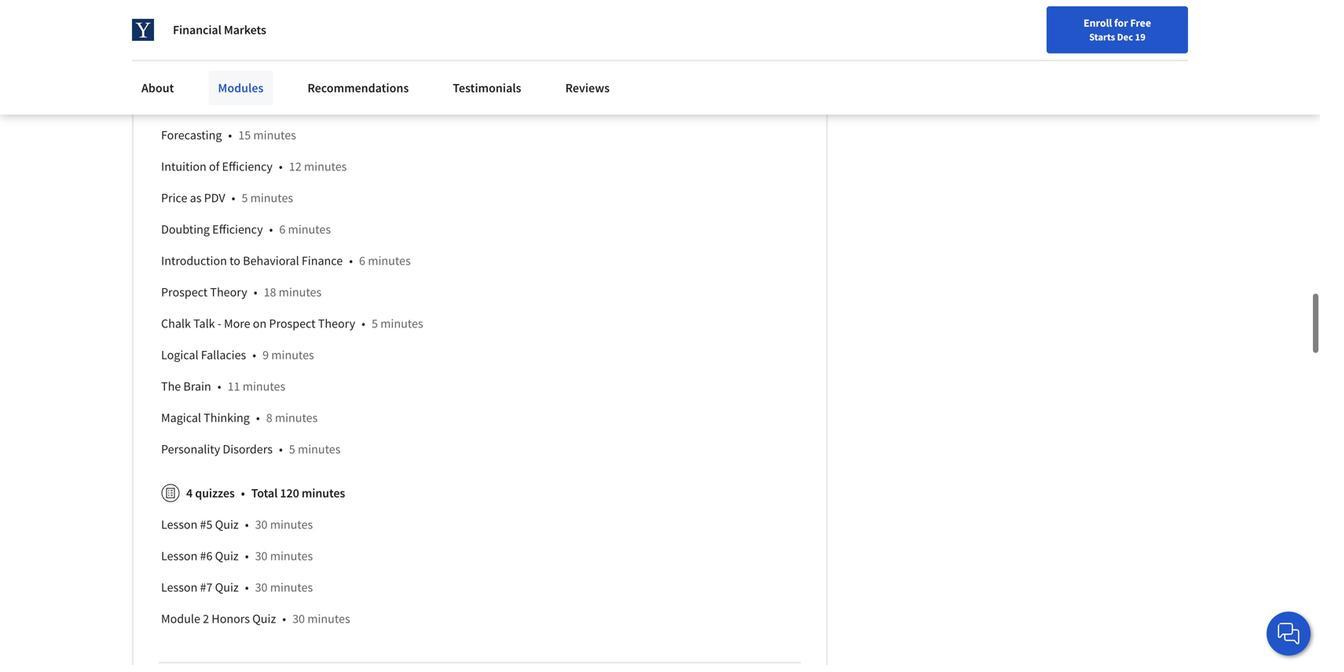 Task type: vqa. For each thing, say whether or not it's contained in the screenshot.
Dec
yes



Task type: locate. For each thing, give the bounding box(es) containing it.
as
[[190, 167, 202, 183]]

• up the module 2 honors quiz • 30 minutes
[[245, 557, 249, 572]]

theory down finance in the left top of the page
[[318, 293, 355, 308]]

lesson left '#5'
[[161, 494, 198, 510]]

theory down the to
[[210, 261, 247, 277]]

quiz right honors
[[252, 588, 276, 604]]

0 vertical spatial lesson
[[161, 494, 198, 510]]

0 vertical spatial prospect
[[161, 261, 208, 277]]

15
[[238, 104, 251, 120]]

starts
[[1090, 31, 1116, 43]]

reviews link
[[556, 71, 619, 105]]

devices
[[320, 72, 360, 88]]

prospect up chalk
[[161, 261, 208, 277]]

module
[[161, 588, 200, 604]]

lesson left '#6'
[[161, 525, 198, 541]]

chat with us image
[[1277, 622, 1302, 647]]

• left "8"
[[256, 387, 260, 403]]

30 for lesson #6 quiz
[[255, 525, 268, 541]]

of
[[209, 135, 220, 151]]

lesson #5 quiz • 30 minutes
[[161, 494, 313, 510]]

quiz right '#5'
[[215, 494, 239, 510]]

theory
[[210, 261, 247, 277], [318, 293, 355, 308]]

• up lesson #6 quiz • 30 minutes
[[245, 494, 249, 510]]

0 vertical spatial theory
[[210, 261, 247, 277]]

30
[[255, 494, 268, 510], [255, 525, 268, 541], [255, 557, 268, 572], [292, 588, 305, 604]]

2 vertical spatial lesson
[[161, 557, 198, 572]]

30 for lesson #7 quiz
[[255, 557, 268, 572]]

#6
[[200, 525, 213, 541]]

1 horizontal spatial 5
[[289, 418, 295, 434]]

lesson #7 quiz • 30 minutes
[[161, 557, 313, 572]]

finance
[[302, 230, 343, 245]]

quiz for lesson #5 quiz
[[215, 494, 239, 510]]

pdv
[[204, 167, 225, 183]]

1 vertical spatial prospect
[[269, 293, 316, 308]]

about link
[[132, 71, 183, 105]]

19
[[1135, 31, 1146, 43]]

reviews
[[566, 80, 610, 96]]

dec
[[1117, 31, 1134, 43]]

lesson left #7
[[161, 557, 198, 572]]

• right disorders
[[279, 418, 283, 434]]

minutes
[[385, 72, 428, 88], [253, 104, 296, 120], [304, 135, 347, 151], [250, 167, 293, 183], [288, 198, 331, 214], [279, 261, 322, 277], [271, 324, 314, 340], [243, 355, 285, 371], [275, 387, 318, 403], [298, 418, 341, 434], [270, 494, 313, 510], [270, 525, 313, 541], [270, 557, 313, 572], [308, 588, 350, 604]]

30 up lesson #6 quiz • 30 minutes
[[255, 494, 268, 510]]

disorders
[[223, 418, 273, 434]]

1 vertical spatial lesson
[[161, 525, 198, 541]]

quiz
[[215, 494, 239, 510], [215, 525, 239, 541], [215, 557, 239, 572], [252, 588, 276, 604]]

price as pdv • 5 minutes
[[161, 167, 293, 183]]

the
[[161, 355, 181, 371]]

2 lesson from the top
[[161, 525, 198, 541]]

testimonials
[[453, 80, 521, 96]]

1 vertical spatial 5
[[242, 167, 248, 183]]

0 horizontal spatial theory
[[210, 261, 247, 277]]

1 lesson from the top
[[161, 494, 198, 510]]

#5
[[200, 494, 213, 510]]

estate:
[[186, 72, 222, 88]]

2 horizontal spatial 5
[[376, 72, 382, 88]]

intuition
[[161, 135, 207, 151]]

logical
[[161, 324, 199, 340]]

efficiency down '15'
[[222, 135, 273, 151]]

0 horizontal spatial prospect
[[161, 261, 208, 277]]

magical
[[161, 387, 201, 403]]

inflation indexed debt
[[161, 10, 277, 25]]

lesson for lesson #6 quiz
[[161, 525, 198, 541]]

real estate: risk management devices • 5 minutes
[[161, 72, 428, 88]]

chalk
[[161, 293, 191, 308]]

testimonials link
[[444, 71, 531, 105]]

indexed
[[208, 10, 250, 25]]

3 lesson from the top
[[161, 557, 198, 572]]

2
[[203, 588, 209, 604]]

• left 12
[[279, 135, 283, 151]]

1 vertical spatial efficiency
[[212, 198, 263, 214]]

30 up the module 2 honors quiz • 30 minutes
[[255, 557, 268, 572]]

quiz right #7
[[215, 557, 239, 572]]

None search field
[[224, 10, 601, 41]]

0 vertical spatial 5
[[376, 72, 382, 88]]

talk
[[193, 293, 215, 308]]

quiz right '#6'
[[215, 525, 239, 541]]

about
[[141, 80, 174, 96]]

30 down "lesson #5 quiz • 30 minutes"
[[255, 525, 268, 541]]

prospect
[[161, 261, 208, 277], [269, 293, 316, 308]]

0 horizontal spatial 5
[[242, 167, 248, 183]]

efficiency
[[222, 135, 273, 151], [212, 198, 263, 214]]

prospect theory • 18 minutes
[[161, 261, 322, 277]]

5 right devices
[[376, 72, 382, 88]]

5 right pdv
[[242, 167, 248, 183]]

5 right disorders
[[289, 418, 295, 434]]

lesson
[[161, 494, 198, 510], [161, 525, 198, 541], [161, 557, 198, 572]]

5
[[376, 72, 382, 88], [242, 167, 248, 183], [289, 418, 295, 434]]

efficiency up the to
[[212, 198, 263, 214]]

prospect right on
[[269, 293, 316, 308]]

•
[[366, 72, 370, 88], [228, 104, 232, 120], [279, 135, 283, 151], [232, 167, 235, 183], [269, 198, 273, 214], [254, 261, 257, 277], [253, 324, 256, 340], [218, 355, 221, 371], [256, 387, 260, 403], [279, 418, 283, 434], [245, 494, 249, 510], [245, 525, 249, 541], [245, 557, 249, 572], [282, 588, 286, 604]]

2 vertical spatial 5
[[289, 418, 295, 434]]

• left the "6"
[[269, 198, 273, 214]]

management
[[248, 72, 317, 88]]

1 horizontal spatial theory
[[318, 293, 355, 308]]

fallacies
[[201, 324, 246, 340]]

financial markets
[[173, 22, 266, 38]]

personality
[[161, 418, 220, 434]]

modules
[[218, 80, 264, 96]]



Task type: describe. For each thing, give the bounding box(es) containing it.
doubting
[[161, 198, 210, 214]]

price
[[161, 167, 187, 183]]

personality disorders • 5 minutes
[[161, 418, 341, 434]]

• left '9' on the left
[[253, 324, 256, 340]]

yale university image
[[132, 19, 154, 41]]

doubting efficiency • 6 minutes
[[161, 198, 331, 214]]

honors
[[212, 588, 250, 604]]

enroll
[[1084, 16, 1112, 30]]

lesson for lesson #5 quiz
[[161, 494, 198, 510]]

• right honors
[[282, 588, 286, 604]]

modules link
[[209, 71, 273, 105]]

• right devices
[[366, 72, 370, 88]]

quiz for lesson #6 quiz
[[215, 525, 239, 541]]

intuition of efficiency • 12 minutes
[[161, 135, 347, 151]]

forecasting • 15 minutes
[[161, 104, 296, 120]]

debt
[[252, 10, 277, 25]]

the brain • 11 minutes
[[161, 355, 285, 371]]

lesson #6 quiz • 30 minutes
[[161, 525, 313, 541]]

inflation
[[161, 10, 205, 25]]

thinking
[[204, 387, 250, 403]]

brain
[[183, 355, 211, 371]]

9
[[263, 324, 269, 340]]

11
[[228, 355, 240, 371]]

hide info about module content region
[[161, 0, 799, 618]]

lesson for lesson #7 quiz
[[161, 557, 198, 572]]

8
[[266, 387, 272, 403]]

risk
[[224, 72, 246, 88]]

english
[[1019, 18, 1057, 33]]

30 right honors
[[292, 588, 305, 604]]

18
[[264, 261, 276, 277]]

• left '15'
[[228, 104, 232, 120]]

magical thinking • 8 minutes
[[161, 387, 318, 403]]

• left 18 at the left top of the page
[[254, 261, 257, 277]]

logical fallacies • 9 minutes
[[161, 324, 314, 340]]

for
[[1115, 16, 1129, 30]]

• down "lesson #5 quiz • 30 minutes"
[[245, 525, 249, 541]]

behavioral
[[243, 230, 299, 245]]

0 vertical spatial efficiency
[[222, 135, 273, 151]]

module 2 honors quiz • 30 minutes
[[161, 588, 350, 604]]

free
[[1131, 16, 1152, 30]]

show notifications image
[[1108, 20, 1127, 39]]

to
[[230, 230, 241, 245]]

#7
[[200, 557, 213, 572]]

english button
[[991, 0, 1086, 51]]

markets
[[224, 22, 266, 38]]

30 for lesson #5 quiz
[[255, 494, 268, 510]]

recommendations link
[[298, 71, 418, 105]]

chalk talk - more on prospect theory
[[161, 293, 355, 308]]

• left the 11
[[218, 355, 221, 371]]

introduction
[[161, 230, 227, 245]]

6
[[279, 198, 286, 214]]

quiz for lesson #7 quiz
[[215, 557, 239, 572]]

enroll for free starts dec 19
[[1084, 16, 1152, 43]]

more
[[224, 293, 250, 308]]

• right pdv
[[232, 167, 235, 183]]

forecasting
[[161, 104, 222, 120]]

on
[[253, 293, 267, 308]]

real
[[161, 72, 184, 88]]

1 horizontal spatial prospect
[[269, 293, 316, 308]]

-
[[218, 293, 221, 308]]

1 vertical spatial theory
[[318, 293, 355, 308]]

introduction to behavioral finance
[[161, 230, 343, 245]]

recommendations
[[308, 80, 409, 96]]

financial
[[173, 22, 222, 38]]

12
[[289, 135, 302, 151]]



